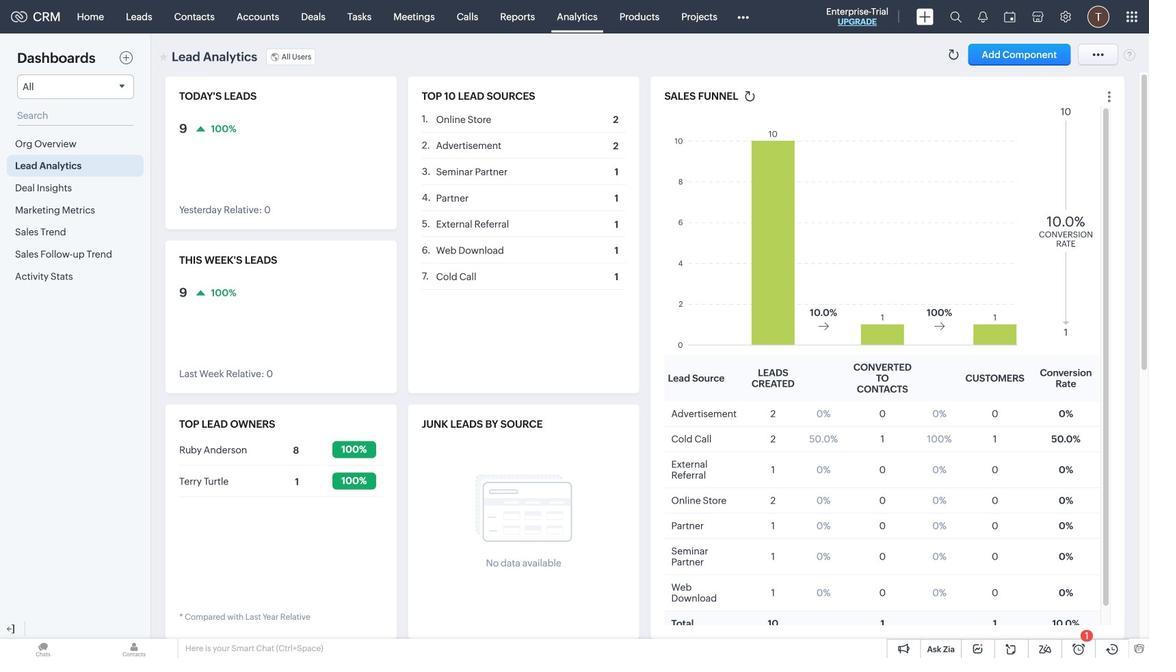 Task type: describe. For each thing, give the bounding box(es) containing it.
search image
[[950, 11, 962, 23]]

profile image
[[1088, 6, 1110, 28]]

chats image
[[0, 640, 86, 659]]

Other Modules field
[[729, 6, 758, 28]]

calendar image
[[1004, 11, 1016, 22]]

create menu element
[[909, 0, 942, 33]]

signals image
[[978, 11, 988, 23]]

Search text field
[[17, 106, 133, 126]]

search element
[[942, 0, 970, 34]]

logo image
[[11, 11, 27, 22]]



Task type: locate. For each thing, give the bounding box(es) containing it.
profile element
[[1080, 0, 1118, 33]]

None button
[[968, 44, 1071, 66]]

help image
[[1124, 49, 1136, 61]]

create menu image
[[917, 9, 934, 25]]

signals element
[[970, 0, 996, 34]]

contacts image
[[91, 640, 177, 659]]

None field
[[17, 75, 134, 99]]



